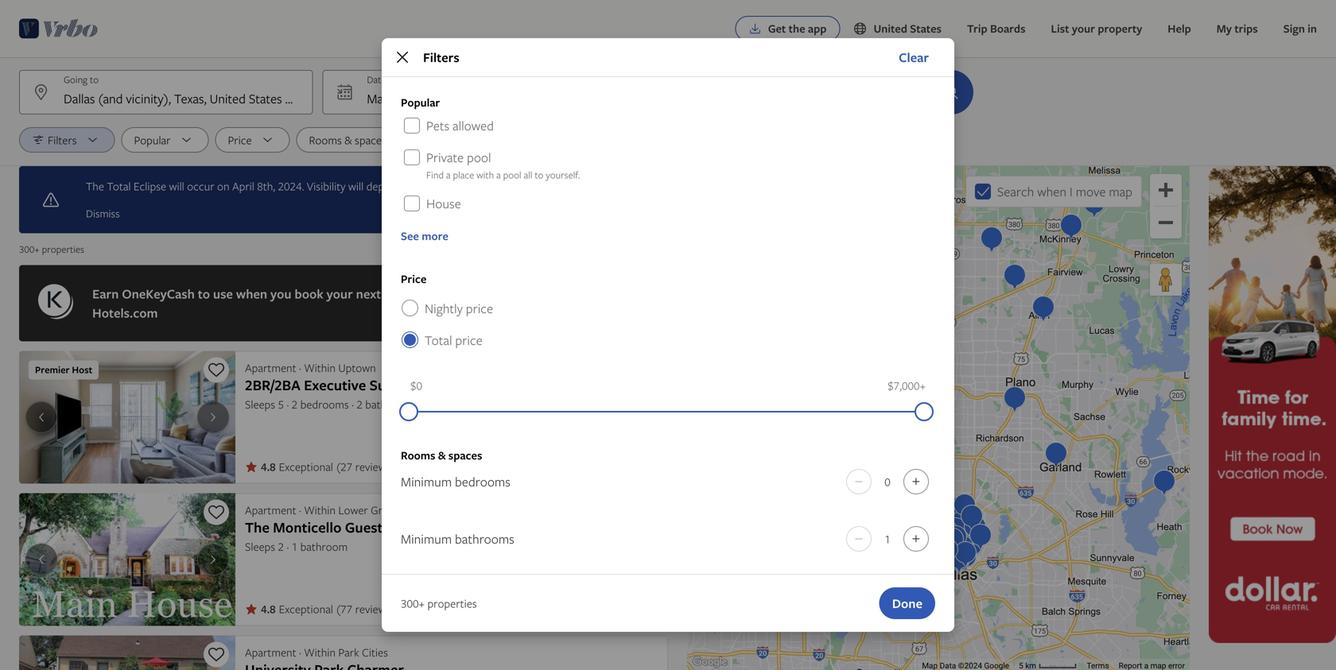 Task type: locate. For each thing, give the bounding box(es) containing it.
xsmall image
[[245, 461, 258, 474], [245, 603, 258, 616]]

minimum bathrooms
[[401, 531, 515, 548]]

pool left all on the top of page
[[503, 168, 521, 181]]

gym
[[477, 375, 507, 395]]

within left uptown
[[304, 360, 336, 375]]

0 horizontal spatial mar
[[367, 90, 388, 107]]

4.8 up the apartment · within park cities
[[261, 602, 276, 617]]

decrease bedrooms image
[[850, 476, 869, 488]]

-
[[408, 90, 412, 107], [431, 518, 436, 537], [572, 518, 577, 537]]

filters button
[[19, 127, 115, 153]]

1 vertical spatial exterior image
[[19, 636, 235, 671]]

see more button
[[401, 229, 935, 244]]

2br/2ba
[[245, 375, 300, 395]]

exceptional for executive
[[279, 459, 333, 475]]

house down local
[[426, 195, 461, 212]]

1 vertical spatial 4.8
[[261, 602, 276, 617]]

1 horizontal spatial the
[[245, 518, 270, 537]]

to inside private pool find a place with a pool all to yourself.
[[535, 168, 544, 181]]

1 vertical spatial total
[[425, 332, 452, 349]]

your left 'next'
[[327, 285, 353, 303]]

the total eclipse will occur on april 8th, 2024. visibility will depend on local weather conditions.
[[86, 179, 538, 194]]

on
[[217, 179, 230, 194], [405, 179, 417, 194], [435, 285, 450, 303]]

2 4.8 from the top
[[261, 602, 276, 617]]

$0
[[410, 378, 422, 393]]

0 vertical spatial the
[[86, 179, 104, 194]]

bathrooms left streets
[[455, 531, 515, 548]]

rooms up visibility
[[309, 132, 342, 148]]

Maximum range field
[[410, 395, 926, 430]]

1 horizontal spatial mar
[[415, 90, 436, 107]]

2 reviews) from the top
[[355, 602, 395, 617]]

rooms & spaces up the minimum bedrooms
[[401, 448, 482, 463]]

0 horizontal spatial -
[[408, 90, 412, 107]]

0 vertical spatial rooms & spaces
[[309, 132, 386, 148]]

sleeps inside the apartment · within uptown 2br/2ba executive suite with pool, gym & fast wifi sleeps 5 · 2 bedrooms · 2 bathrooms
[[245, 397, 275, 412]]

1 apartment from the top
[[245, 360, 296, 375]]

list your property
[[1051, 21, 1143, 36]]

0 horizontal spatial popular
[[134, 132, 171, 148]]

reviews) right (27
[[355, 459, 395, 475]]

0 horizontal spatial the
[[86, 179, 104, 194]]

reviews)
[[355, 459, 395, 475], [355, 602, 395, 617]]

0 vertical spatial reviews)
[[355, 459, 395, 475]]

0 vertical spatial popular
[[401, 95, 440, 110]]

app
[[808, 21, 827, 36]]

within inside the apartment · within uptown 2br/2ba executive suite with pool, gym & fast wifi sleeps 5 · 2 bedrooms · 2 bathrooms
[[304, 360, 336, 375]]

4.8 for the monticello guest house - charming m streets - dallas
[[261, 602, 276, 617]]

map region
[[687, 166, 1190, 671]]

0 horizontal spatial 300+
[[19, 243, 40, 256]]

mar left 24
[[415, 90, 436, 107]]

within for executive
[[304, 360, 336, 375]]

and
[[539, 285, 560, 303]]

& inside dialog
[[438, 448, 446, 463]]

1 vertical spatial properties
[[428, 596, 477, 611]]

1 vertical spatial popular
[[134, 132, 171, 148]]

properties
[[42, 243, 84, 256], [428, 596, 477, 611]]

minimum down greenville
[[401, 531, 452, 548]]

bathrooms
[[365, 397, 417, 412], [455, 531, 515, 548]]

1 vertical spatial within
[[304, 503, 336, 518]]

total down nightly
[[425, 332, 452, 349]]

& left fast
[[511, 375, 520, 395]]

price up april
[[228, 132, 252, 148]]

wifi
[[554, 375, 584, 395]]

1 vertical spatial pool
[[503, 168, 521, 181]]

1 vertical spatial 300+ properties
[[401, 596, 477, 611]]

- left charming
[[431, 518, 436, 537]]

expedia,
[[487, 285, 536, 303]]

spaces up depend
[[355, 132, 386, 148]]

xsmall image left the 4.8 exceptional (27 reviews)
[[245, 461, 258, 474]]

1 vertical spatial xsmall image
[[245, 603, 258, 616]]

price
[[466, 300, 493, 317], [455, 332, 483, 349]]

xsmall image left the 4.8 exceptional (77 reviews)
[[245, 603, 258, 616]]

2 inside apartment · within lower greenville the monticello guest house - charming m streets - dallas sleeps 2 · 1 bathroom
[[278, 539, 284, 554]]

rooms inside button
[[309, 132, 342, 148]]

bathrooms inside the apartment · within uptown 2br/2ba executive suite with pool, gym & fast wifi sleeps 5 · 2 bedrooms · 2 bathrooms
[[365, 397, 417, 412]]

the up dismiss button
[[86, 179, 104, 194]]

0 vertical spatial bedrooms
[[300, 397, 349, 412]]

within
[[304, 360, 336, 375], [304, 503, 336, 518], [304, 645, 336, 660]]

0 vertical spatial apartment
[[245, 360, 296, 375]]

a right with
[[496, 168, 501, 181]]

exceptional left the (77 at the left of page
[[279, 602, 333, 617]]

boards
[[990, 21, 1026, 36]]

will left depend
[[348, 179, 364, 194]]

pool
[[467, 149, 491, 166], [503, 168, 521, 181]]

2 apartment from the top
[[245, 503, 296, 518]]

(77
[[336, 602, 353, 617]]

park
[[338, 645, 359, 660]]

properties inside dialog
[[428, 596, 477, 611]]

price up nightly
[[401, 272, 427, 287]]

will left occur at the left top of the page
[[169, 179, 184, 194]]

eclipse
[[134, 179, 166, 194]]

download the app button image
[[749, 22, 762, 35]]

1 exceptional from the top
[[279, 459, 333, 475]]

small image
[[853, 21, 874, 36]]

exceptional
[[279, 459, 333, 475], [279, 602, 333, 617]]

bedrooms
[[300, 397, 349, 412], [455, 473, 511, 491]]

house right guest
[[386, 518, 428, 537]]

2 vertical spatial &
[[438, 448, 446, 463]]

with
[[406, 375, 438, 395]]

2 down "executive"
[[357, 397, 363, 412]]

2 sleeps from the top
[[245, 539, 275, 554]]

1 horizontal spatial rooms
[[401, 448, 435, 463]]

1 horizontal spatial popular
[[401, 95, 440, 110]]

done
[[892, 595, 923, 613]]

1 vertical spatial apartment
[[245, 503, 296, 518]]

0 horizontal spatial bathrooms
[[365, 397, 417, 412]]

exceptional inside the 4.8 exceptional (27 reviews)
[[279, 459, 333, 475]]

0 horizontal spatial total
[[107, 179, 131, 194]]

pets allowed
[[426, 117, 494, 134]]

1 horizontal spatial to
[[535, 168, 544, 181]]

will
[[169, 179, 184, 194], [348, 179, 364, 194]]

1 minimum from the top
[[401, 473, 452, 491]]

on left april
[[217, 179, 230, 194]]

1 vertical spatial the
[[245, 518, 270, 537]]

0 vertical spatial &
[[345, 132, 352, 148]]

local
[[420, 179, 442, 194]]

2 mar from the left
[[415, 90, 436, 107]]

1 horizontal spatial a
[[496, 168, 501, 181]]

exceptional left (27
[[279, 459, 333, 475]]

sleeps inside apartment · within lower greenville the monticello guest house - charming m streets - dallas sleeps 2 · 1 bathroom
[[245, 539, 275, 554]]

map
[[1109, 183, 1133, 200]]

1 within from the top
[[304, 360, 336, 375]]

& up the minimum bedrooms
[[438, 448, 446, 463]]

Minimum range field
[[410, 395, 926, 430]]

apartment · within uptown 2br/2ba executive suite with pool, gym & fast wifi sleeps 5 · 2 bedrooms · 2 bathrooms
[[245, 360, 584, 412]]

a right find
[[446, 168, 451, 181]]

2 left 1
[[278, 539, 284, 554]]

guest
[[345, 518, 383, 537]]

weather
[[444, 179, 483, 194]]

the right save the monticello guest house - charming m streets - dallas to a trip checkbox
[[245, 518, 270, 537]]

1 horizontal spatial 300+ properties
[[401, 596, 477, 611]]

0 horizontal spatial 300+ properties
[[19, 243, 84, 256]]

4.8 inside the 4.8 exceptional (27 reviews)
[[261, 460, 276, 475]]

price inside button
[[228, 132, 252, 148]]

1 vertical spatial 300+
[[401, 596, 425, 611]]

0 vertical spatial minimum
[[401, 473, 452, 491]]

0 vertical spatial price
[[228, 132, 252, 148]]

your right 'list'
[[1072, 21, 1095, 36]]

exceptional inside the 4.8 exceptional (77 reviews)
[[279, 602, 333, 617]]

pool up with
[[467, 149, 491, 166]]

on left local
[[405, 179, 417, 194]]

2 xsmall image from the top
[[245, 603, 258, 616]]

apartment for executive
[[245, 360, 296, 375]]

xsmall image for 2br/2ba executive suite with pool, gym & fast wifi
[[245, 461, 258, 474]]

bedrooms up charming
[[455, 473, 511, 491]]

0 vertical spatial to
[[535, 168, 544, 181]]

0 horizontal spatial a
[[446, 168, 451, 181]]

popular up pets
[[401, 95, 440, 110]]

popular button
[[121, 127, 209, 153]]

1 horizontal spatial bedrooms
[[455, 473, 511, 491]]

0 vertical spatial xsmall image
[[245, 461, 258, 474]]

2 within from the top
[[304, 503, 336, 518]]

2 horizontal spatial &
[[511, 375, 520, 395]]

within inside apartment · within lower greenville the monticello guest house - charming m streets - dallas sleeps 2 · 1 bathroom
[[304, 503, 336, 518]]

popular inside button
[[134, 132, 171, 148]]

0 vertical spatial properties
[[42, 243, 84, 256]]

executive
[[304, 375, 366, 395]]

trips
[[1235, 21, 1258, 36]]

1 vertical spatial your
[[327, 285, 353, 303]]

lower
[[338, 503, 368, 518]]

minimum for minimum bedrooms
[[401, 473, 452, 491]]

2 vertical spatial apartment
[[245, 645, 296, 660]]

0 vertical spatial pool
[[467, 149, 491, 166]]

1 horizontal spatial will
[[348, 179, 364, 194]]

0 horizontal spatial when
[[236, 285, 267, 303]]

my trips link
[[1204, 13, 1271, 45]]

1 horizontal spatial 2
[[292, 397, 298, 412]]

- inside button
[[408, 90, 412, 107]]

1 horizontal spatial properties
[[428, 596, 477, 611]]

done button
[[880, 588, 935, 620]]

total
[[107, 179, 131, 194], [425, 332, 452, 349]]

the inside apartment · within lower greenville the monticello guest house - charming m streets - dallas sleeps 2 · 1 bathroom
[[245, 518, 270, 537]]

dallas
[[581, 518, 620, 537]]

0 vertical spatial your
[[1072, 21, 1095, 36]]

sort
[[444, 132, 464, 148]]

minimum up greenville
[[401, 473, 452, 491]]

rooms & spaces up visibility
[[309, 132, 386, 148]]

more
[[422, 229, 449, 244]]

within left the park
[[304, 645, 336, 660]]

vrbo logo image
[[19, 16, 98, 41]]

2 right 5
[[292, 397, 298, 412]]

0 horizontal spatial to
[[198, 285, 210, 303]]

mar left 17
[[367, 90, 388, 107]]

on left vrbo,
[[435, 285, 450, 303]]

apartment up 5
[[245, 360, 296, 375]]

0 vertical spatial within
[[304, 360, 336, 375]]

spaces up the minimum bedrooms
[[448, 448, 482, 463]]

0 horizontal spatial your
[[327, 285, 353, 303]]

increase bathrooms image
[[907, 533, 926, 546]]

get the app
[[768, 21, 827, 36]]

bathrooms down suite
[[365, 397, 417, 412]]

0 vertical spatial sleeps
[[245, 397, 275, 412]]

when right use
[[236, 285, 267, 303]]

0 horizontal spatial 2
[[278, 539, 284, 554]]

1 vertical spatial house
[[386, 518, 428, 537]]

0 horizontal spatial filters
[[48, 132, 77, 148]]

- right 17
[[408, 90, 412, 107]]

1 vertical spatial price
[[455, 332, 483, 349]]

(27
[[336, 459, 353, 475]]

- left "dallas"
[[572, 518, 577, 537]]

0 vertical spatial spaces
[[355, 132, 386, 148]]

total left eclipse
[[107, 179, 131, 194]]

0 horizontal spatial &
[[345, 132, 352, 148]]

apartment
[[245, 360, 296, 375], [245, 503, 296, 518], [245, 645, 296, 660]]

apartment inside apartment · within lower greenville the monticello guest house - charming m streets - dallas sleeps 2 · 1 bathroom
[[245, 503, 296, 518]]

4.8 inside the 4.8 exceptional (77 reviews)
[[261, 602, 276, 617]]

sort by recommended button
[[431, 127, 588, 153]]

show previous image for the monticello guest house - charming m streets - dallas image
[[32, 554, 51, 566]]

0 vertical spatial price
[[466, 300, 493, 317]]

0 vertical spatial filters
[[423, 49, 460, 66]]

& up visibility
[[345, 132, 352, 148]]

1 4.8 from the top
[[261, 460, 276, 475]]

minimum for minimum bathrooms
[[401, 531, 452, 548]]

0 horizontal spatial properties
[[42, 243, 84, 256]]

spaces inside rooms & spaces button
[[355, 132, 386, 148]]

sleeps left 5
[[245, 397, 275, 412]]

to inside earn onekeycash to use when you book your next getaway on vrbo, expedia, and hotels.com
[[198, 285, 210, 303]]

0 horizontal spatial spaces
[[355, 132, 386, 148]]

17
[[391, 90, 405, 107]]

when left i
[[1037, 183, 1067, 200]]

2 horizontal spatial -
[[572, 518, 577, 537]]

depend
[[366, 179, 402, 194]]

2 will from the left
[[348, 179, 364, 194]]

1 horizontal spatial &
[[438, 448, 446, 463]]

1 horizontal spatial spaces
[[448, 448, 482, 463]]

1 vertical spatial spaces
[[448, 448, 482, 463]]

1 exterior image from the top
[[19, 494, 235, 626]]

2 exterior image from the top
[[19, 636, 235, 671]]

0 vertical spatial when
[[1037, 183, 1067, 200]]

reviews) inside the 4.8 exceptional (77 reviews)
[[355, 602, 395, 617]]

0 vertical spatial bathrooms
[[365, 397, 417, 412]]

filters
[[423, 49, 460, 66], [48, 132, 77, 148]]

1 vertical spatial to
[[198, 285, 210, 303]]

1 sleeps from the top
[[245, 397, 275, 412]]

1 mar from the left
[[367, 90, 388, 107]]

1 reviews) from the top
[[355, 459, 395, 475]]

reviews) inside the 4.8 exceptional (27 reviews)
[[355, 459, 395, 475]]

earn
[[92, 285, 119, 303]]

dialog
[[382, 38, 955, 671]]

popular up eclipse
[[134, 132, 171, 148]]

united states button
[[840, 13, 955, 45]]

apartment right save university park charmer to a trip checkbox
[[245, 645, 296, 660]]

1 horizontal spatial rooms & spaces
[[401, 448, 482, 463]]

0 vertical spatial 4.8
[[261, 460, 276, 475]]

0 horizontal spatial rooms & spaces
[[309, 132, 386, 148]]

4.8 up monticello at the left of the page
[[261, 460, 276, 475]]

0 horizontal spatial rooms
[[309, 132, 342, 148]]

to right all on the top of page
[[535, 168, 544, 181]]

Save University Park Charmer to a trip checkbox
[[204, 642, 229, 668]]

rooms up the minimum bedrooms
[[401, 448, 435, 463]]

0 vertical spatial exceptional
[[279, 459, 333, 475]]

xsmall image for the monticello guest house - charming m streets - dallas
[[245, 603, 258, 616]]

2 horizontal spatial on
[[435, 285, 450, 303]]

2
[[292, 397, 298, 412], [357, 397, 363, 412], [278, 539, 284, 554]]

google image
[[691, 655, 729, 671]]

apartment inside the apartment · within uptown 2br/2ba executive suite with pool, gym & fast wifi sleeps 5 · 2 bedrooms · 2 bathrooms
[[245, 360, 296, 375]]

sleeps left 1
[[245, 539, 275, 554]]

1 vertical spatial rooms & spaces
[[401, 448, 482, 463]]

yourself.
[[546, 168, 580, 181]]

bathroom
[[300, 539, 348, 554]]

minimum
[[401, 473, 452, 491], [401, 531, 452, 548]]

2 exceptional from the top
[[279, 602, 333, 617]]

1 vertical spatial reviews)
[[355, 602, 395, 617]]

2 minimum from the top
[[401, 531, 452, 548]]

1 vertical spatial &
[[511, 375, 520, 395]]

price down the nightly price
[[455, 332, 483, 349]]

reviews) right the (77 at the left of page
[[355, 602, 395, 617]]

1 vertical spatial when
[[236, 285, 267, 303]]

1 xsmall image from the top
[[245, 461, 258, 474]]

1 horizontal spatial pool
[[503, 168, 521, 181]]

apartment up 1
[[245, 503, 296, 518]]

bedrooms down "executive"
[[300, 397, 349, 412]]

to left use
[[198, 285, 210, 303]]

within left lower on the left bottom
[[304, 503, 336, 518]]

4.8
[[261, 460, 276, 475], [261, 602, 276, 617]]

2 vertical spatial within
[[304, 645, 336, 660]]

exterior image
[[19, 494, 235, 626], [19, 636, 235, 671]]

1 vertical spatial exceptional
[[279, 602, 333, 617]]

price right nightly
[[466, 300, 493, 317]]

price for total price
[[455, 332, 483, 349]]

2 for 2br/2ba
[[292, 397, 298, 412]]

1 vertical spatial filters
[[48, 132, 77, 148]]

0 horizontal spatial price
[[228, 132, 252, 148]]

your inside earn onekeycash to use when you book your next getaway on vrbo, expedia, and hotels.com
[[327, 285, 353, 303]]



Task type: describe. For each thing, give the bounding box(es) containing it.
allowed
[[453, 117, 494, 134]]

states
[[910, 21, 942, 36]]

filters inside 'button'
[[48, 132, 77, 148]]

move
[[1076, 183, 1106, 200]]

show previous image for 2br/2ba executive suite with pool, gym & fast wifi image
[[32, 411, 51, 424]]

apartment · within lower greenville the monticello guest house - charming m streets - dallas sleeps 2 · 1 bathroom
[[245, 503, 620, 554]]

vrbo,
[[453, 285, 484, 303]]

· left 1
[[287, 539, 289, 554]]

& inside the apartment · within uptown 2br/2ba executive suite with pool, gym & fast wifi sleeps 5 · 2 bedrooms · 2 bathrooms
[[511, 375, 520, 395]]

24
[[440, 90, 453, 107]]

book
[[295, 285, 323, 303]]

united states
[[874, 21, 942, 36]]

streets
[[522, 518, 569, 537]]

premier host
[[35, 364, 92, 377]]

300+ properties inside dialog
[[401, 596, 477, 611]]

search when i move map
[[997, 183, 1133, 200]]

sort by recommended
[[444, 132, 550, 148]]

see more
[[401, 229, 449, 244]]

1 horizontal spatial your
[[1072, 21, 1095, 36]]

apartment for the
[[245, 503, 296, 518]]

uptown
[[338, 360, 376, 375]]

suite
[[370, 375, 403, 395]]

5
[[278, 397, 284, 412]]

help
[[1168, 21, 1191, 36]]

search
[[997, 183, 1034, 200]]

3 within from the top
[[304, 645, 336, 660]]

dialog containing filters
[[382, 38, 955, 671]]

price for nightly price
[[466, 300, 493, 317]]

host
[[72, 364, 92, 377]]

dismiss button
[[86, 206, 120, 221]]

search image
[[942, 83, 961, 102]]

· down "executive"
[[352, 397, 354, 412]]

mar 17 - mar 24
[[367, 90, 453, 107]]

2 a from the left
[[496, 168, 501, 181]]

1 vertical spatial bathrooms
[[455, 531, 515, 548]]

hotels.com
[[92, 304, 158, 322]]

private
[[426, 149, 464, 166]]

total price
[[425, 332, 483, 349]]

with
[[477, 168, 494, 181]]

total inside dialog
[[425, 332, 452, 349]]

trip boards link
[[955, 13, 1039, 45]]

1 vertical spatial rooms
[[401, 448, 435, 463]]

2 horizontal spatial 2
[[357, 397, 363, 412]]

Save The Monticello Guest House - Charming M Streets - Dallas to a trip checkbox
[[204, 500, 229, 525]]

1 horizontal spatial when
[[1037, 183, 1067, 200]]

i
[[1070, 183, 1073, 200]]

house inside apartment · within lower greenville the monticello guest house - charming m streets - dallas sleeps 2 · 1 bathroom
[[386, 518, 428, 537]]

increase bedrooms image
[[907, 476, 926, 488]]

fast
[[524, 375, 551, 395]]

· left "executive"
[[299, 360, 301, 375]]

4.8 exceptional (27 reviews)
[[261, 459, 395, 475]]

price button
[[215, 127, 290, 153]]

on inside earn onekeycash to use when you book your next getaway on vrbo, expedia, and hotels.com
[[435, 285, 450, 303]]

exceptional for the
[[279, 602, 333, 617]]

list your property link
[[1039, 13, 1155, 45]]

dismiss
[[86, 206, 120, 221]]

· up bathroom on the bottom left of page
[[299, 503, 301, 518]]

1 horizontal spatial price
[[401, 272, 427, 287]]

by
[[467, 132, 478, 148]]

1 vertical spatial bedrooms
[[455, 473, 511, 491]]

1 horizontal spatial filters
[[423, 49, 460, 66]]

8th,
[[257, 179, 275, 194]]

m
[[506, 518, 518, 537]]

place
[[453, 168, 474, 181]]

occur
[[187, 179, 214, 194]]

1 horizontal spatial -
[[431, 518, 436, 537]]

private pool find a place with a pool all to yourself.
[[426, 149, 580, 181]]

getaway
[[384, 285, 432, 303]]

bedrooms inside the apartment · within uptown 2br/2ba executive suite with pool, gym & fast wifi sleeps 5 · 2 bedrooms · 2 bathrooms
[[300, 397, 349, 412]]

find
[[426, 168, 444, 181]]

next
[[356, 285, 381, 303]]

Save 2BR/2BA Executive Suite With Pool, Gym & Fast WiFI to a trip checkbox
[[204, 358, 229, 383]]

decrease bathrooms image
[[850, 533, 869, 546]]

3 apartment from the top
[[245, 645, 296, 660]]

help link
[[1155, 13, 1204, 45]]

united
[[874, 21, 908, 36]]

nightly
[[425, 300, 463, 317]]

property
[[1098, 21, 1143, 36]]

1
[[292, 539, 298, 554]]

recommended
[[481, 132, 550, 148]]

0 vertical spatial house
[[426, 195, 461, 212]]

visibility
[[307, 179, 346, 194]]

greenville
[[371, 503, 418, 518]]

you
[[270, 285, 292, 303]]

0 vertical spatial 300+
[[19, 243, 40, 256]]

4.8 for 2br/2ba executive suite with pool, gym & fast wifi
[[261, 460, 276, 475]]

reviews) for with
[[355, 459, 395, 475]]

clear
[[899, 49, 929, 66]]

all
[[524, 168, 533, 181]]

mar 17 - mar 24 button
[[322, 70, 616, 115]]

list
[[1051, 21, 1070, 36]]

clear button
[[886, 41, 942, 73]]

earn onekeycash to use when you book your next getaway on vrbo, expedia, and hotels.com
[[92, 285, 560, 322]]

0 vertical spatial 300+ properties
[[19, 243, 84, 256]]

close sort and filter image
[[393, 48, 412, 67]]

300+ inside dialog
[[401, 596, 425, 611]]

trip
[[967, 21, 988, 36]]

2 for greenville
[[278, 539, 284, 554]]

cities
[[362, 645, 388, 660]]

show next image for 2br/2ba executive suite with pool, gym & fast wifi image
[[204, 411, 223, 424]]

apartment · within park cities
[[245, 645, 388, 660]]

4.8 exceptional (77 reviews)
[[261, 602, 395, 617]]

2024.
[[278, 179, 304, 194]]

trip boards
[[967, 21, 1026, 36]]

1 horizontal spatial on
[[405, 179, 417, 194]]

1 will from the left
[[169, 179, 184, 194]]

0 horizontal spatial on
[[217, 179, 230, 194]]

my
[[1217, 21, 1232, 36]]

show next image for the monticello guest house - charming m streets - dallas image
[[204, 554, 223, 566]]

rooms & spaces inside button
[[309, 132, 386, 148]]

livingroom w/ 55" flat tv image
[[19, 351, 235, 484]]

nightly price
[[425, 300, 493, 317]]

pets
[[426, 117, 450, 134]]

& inside button
[[345, 132, 352, 148]]

1 a from the left
[[446, 168, 451, 181]]

reviews) for guest
[[355, 602, 395, 617]]

use
[[213, 285, 233, 303]]

within for the
[[304, 503, 336, 518]]

0 vertical spatial total
[[107, 179, 131, 194]]

0 horizontal spatial pool
[[467, 149, 491, 166]]

see
[[401, 229, 419, 244]]

charming
[[440, 518, 503, 537]]

rooms & spaces button
[[296, 127, 425, 153]]

· left the park
[[299, 645, 301, 660]]

conditions.
[[486, 179, 538, 194]]

the
[[789, 21, 805, 36]]

get
[[768, 21, 786, 36]]

pool,
[[441, 375, 474, 395]]

$7,000+
[[888, 378, 926, 393]]

onekeycash
[[122, 285, 195, 303]]

· right 5
[[287, 397, 289, 412]]

when inside earn onekeycash to use when you book your next getaway on vrbo, expedia, and hotels.com
[[236, 285, 267, 303]]



Task type: vqa. For each thing, say whether or not it's contained in the screenshot.
the january 2024 element
no



